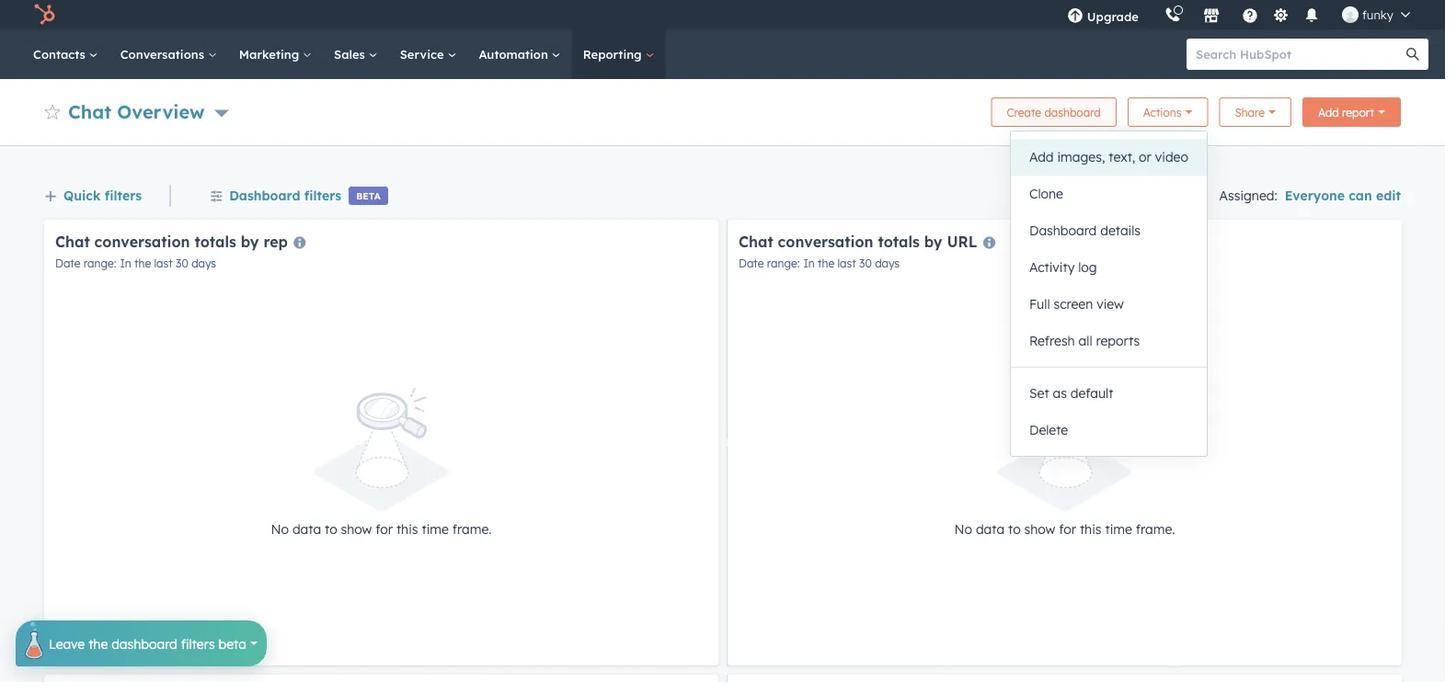 Task type: locate. For each thing, give the bounding box(es) containing it.
range: inside chat conversation totals by url element
[[767, 257, 800, 270]]

days inside chat conversation totals by rep element
[[191, 257, 216, 270]]

last for rep
[[154, 257, 173, 270]]

2 totals from the left
[[878, 232, 920, 251]]

manage
[[1047, 188, 1099, 204]]

notifications button
[[1296, 0, 1327, 29]]

days inside chat conversation totals by url element
[[875, 257, 900, 270]]

0 horizontal spatial for
[[376, 522, 393, 538]]

default
[[1071, 385, 1114, 402]]

1 data from the left
[[292, 522, 321, 538]]

reports
[[1096, 333, 1140, 349]]

1 for from the left
[[376, 522, 393, 538]]

1 by from the left
[[241, 232, 259, 251]]

this for rep
[[396, 522, 418, 538]]

2 time from the left
[[1105, 522, 1132, 538]]

show
[[341, 522, 372, 538], [1024, 522, 1056, 538]]

2 30 from the left
[[859, 257, 872, 270]]

service link
[[389, 29, 468, 79]]

2 no from the left
[[954, 522, 972, 538]]

2 by from the left
[[924, 232, 943, 251]]

no data to show for this time frame. for chat conversation totals by rep
[[271, 522, 492, 538]]

by left 'url'
[[924, 232, 943, 251]]

date range: in the last 30 days down chat conversation totals by rep
[[55, 257, 216, 270]]

1 horizontal spatial no data to show for this time frame.
[[954, 522, 1175, 538]]

range: for chat conversation totals by rep
[[84, 257, 116, 270]]

images,
[[1057, 149, 1105, 165]]

filters
[[105, 187, 142, 203], [304, 187, 341, 203], [181, 636, 215, 652]]

dashboard
[[229, 187, 300, 203], [1029, 223, 1097, 239]]

0 horizontal spatial no data to show for this time frame.
[[271, 522, 492, 538]]

no inside chat conversation totals by url element
[[954, 522, 972, 538]]

0 horizontal spatial date
[[55, 257, 80, 270]]

days down chat conversation totals by url
[[875, 257, 900, 270]]

set as default
[[1029, 385, 1114, 402]]

0 vertical spatial dashboard
[[229, 187, 300, 203]]

data
[[292, 522, 321, 538], [976, 522, 1005, 538]]

dashboards
[[1103, 188, 1179, 204]]

1 last from the left
[[154, 257, 173, 270]]

1 horizontal spatial conversation
[[778, 232, 874, 251]]

0 horizontal spatial time
[[422, 522, 449, 538]]

1 horizontal spatial in
[[804, 257, 815, 270]]

1 horizontal spatial no
[[954, 522, 972, 538]]

in down chat conversation totals by url
[[804, 257, 815, 270]]

activity
[[1029, 259, 1075, 276]]

notifications image
[[1304, 8, 1320, 25]]

days for url
[[875, 257, 900, 270]]

0 horizontal spatial in
[[120, 257, 131, 270]]

in
[[120, 257, 131, 270], [804, 257, 815, 270]]

conversation for chat conversation totals by rep
[[94, 232, 190, 251]]

dashboard up rep
[[229, 187, 300, 203]]

1 horizontal spatial time
[[1105, 522, 1132, 538]]

0 horizontal spatial frame.
[[452, 522, 492, 538]]

0 horizontal spatial show
[[341, 522, 372, 538]]

1 horizontal spatial totals
[[878, 232, 920, 251]]

the right 'leave'
[[88, 636, 108, 652]]

for inside chat conversation totals by url element
[[1059, 522, 1076, 538]]

in inside chat conversation totals by url element
[[804, 257, 815, 270]]

no data to show for this time frame. inside chat conversation totals by rep element
[[271, 522, 492, 538]]

range: down chat conversation totals by url
[[767, 257, 800, 270]]

hubspot image
[[33, 4, 55, 26]]

0 horizontal spatial totals
[[195, 232, 236, 251]]

menu
[[1054, 0, 1423, 29]]

clone
[[1029, 186, 1063, 202]]

1 days from the left
[[191, 257, 216, 270]]

refresh all reports button
[[1011, 323, 1207, 360]]

leave the dashboard filters beta
[[49, 636, 246, 652]]

0 horizontal spatial by
[[241, 232, 259, 251]]

chat for chat conversation totals by url
[[739, 232, 773, 251]]

text,
[[1109, 149, 1135, 165]]

2 frame. from the left
[[1136, 522, 1175, 538]]

2 date range: in the last 30 days from the left
[[739, 257, 900, 270]]

upgrade image
[[1067, 8, 1084, 25]]

to
[[325, 522, 337, 538], [1008, 522, 1021, 538]]

last down chat conversation totals by url
[[838, 257, 856, 270]]

add inside add report popup button
[[1318, 105, 1339, 119]]

totals
[[195, 232, 236, 251], [878, 232, 920, 251]]

0 vertical spatial dashboard
[[1045, 105, 1101, 119]]

range: inside chat conversation totals by rep element
[[84, 257, 116, 270]]

sales link
[[323, 29, 389, 79]]

show inside chat conversation totals by rep element
[[341, 522, 372, 538]]

1 horizontal spatial days
[[875, 257, 900, 270]]

the
[[134, 257, 151, 270], [818, 257, 835, 270], [88, 636, 108, 652]]

no for chat conversation totals by rep
[[271, 522, 289, 538]]

by for url
[[924, 232, 943, 251]]

2 this from the left
[[1080, 522, 1102, 538]]

2 horizontal spatial filters
[[304, 187, 341, 203]]

assigned: everyone can edit
[[1220, 188, 1401, 204]]

range: down quick filters button
[[84, 257, 116, 270]]

add up clone
[[1029, 149, 1054, 165]]

beta
[[356, 190, 381, 201]]

for
[[376, 522, 393, 538], [1059, 522, 1076, 538]]

1 30 from the left
[[176, 257, 188, 270]]

this inside chat conversation totals by rep element
[[396, 522, 418, 538]]

date range: in the last 30 days inside chat conversation totals by rep element
[[55, 257, 216, 270]]

2 range: from the left
[[767, 257, 800, 270]]

dashboard down manage
[[1029, 223, 1097, 239]]

frame. inside chat conversation totals by url element
[[1136, 522, 1175, 538]]

frame.
[[452, 522, 492, 538], [1136, 522, 1175, 538]]

everyone can edit button
[[1285, 185, 1401, 207]]

1 horizontal spatial for
[[1059, 522, 1076, 538]]

this inside chat conversation totals by url element
[[1080, 522, 1102, 538]]

filters inside popup button
[[181, 636, 215, 652]]

by for rep
[[241, 232, 259, 251]]

totals for rep
[[195, 232, 236, 251]]

1 horizontal spatial date
[[739, 257, 764, 270]]

add images, text, or video button
[[1011, 139, 1207, 176]]

dashboard up images,
[[1045, 105, 1101, 119]]

1 horizontal spatial date range: in the last 30 days
[[739, 257, 900, 270]]

1 horizontal spatial 30
[[859, 257, 872, 270]]

1 conversation from the left
[[94, 232, 190, 251]]

time
[[422, 522, 449, 538], [1105, 522, 1132, 538]]

1 time from the left
[[422, 522, 449, 538]]

last inside chat conversation totals by url element
[[838, 257, 856, 270]]

automation
[[479, 46, 552, 62]]

add left "report"
[[1318, 105, 1339, 119]]

1 vertical spatial dashboard
[[111, 636, 177, 652]]

dashboard
[[1045, 105, 1101, 119], [111, 636, 177, 652]]

30 down chat conversation totals by url
[[859, 257, 872, 270]]

the down chat conversation totals by url
[[818, 257, 835, 270]]

0 horizontal spatial days
[[191, 257, 216, 270]]

2 horizontal spatial the
[[818, 257, 835, 270]]

1 date from the left
[[55, 257, 80, 270]]

in inside chat conversation totals by rep element
[[120, 257, 131, 270]]

time inside chat conversation totals by rep element
[[422, 522, 449, 538]]

1 horizontal spatial filters
[[181, 636, 215, 652]]

screen
[[1054, 296, 1093, 312]]

0 horizontal spatial no
[[271, 522, 289, 538]]

conversations link
[[109, 29, 228, 79]]

no data to show for this time frame. inside chat conversation totals by url element
[[954, 522, 1175, 538]]

no data to show for this time frame.
[[271, 522, 492, 538], [954, 522, 1175, 538]]

1 horizontal spatial the
[[134, 257, 151, 270]]

2 in from the left
[[804, 257, 815, 270]]

help button
[[1235, 0, 1266, 29]]

date for chat conversation totals by rep
[[55, 257, 80, 270]]

data for chat conversation totals by rep
[[292, 522, 321, 538]]

0 horizontal spatial the
[[88, 636, 108, 652]]

the inside chat conversation totals by url element
[[818, 257, 835, 270]]

show inside chat conversation totals by url element
[[1024, 522, 1056, 538]]

0 horizontal spatial date range: in the last 30 days
[[55, 257, 216, 270]]

0 horizontal spatial add
[[1029, 149, 1054, 165]]

data inside chat conversation totals by url element
[[976, 522, 1005, 538]]

1 date range: in the last 30 days from the left
[[55, 257, 216, 270]]

1 vertical spatial add
[[1029, 149, 1054, 165]]

totals left rep
[[195, 232, 236, 251]]

time inside chat conversation totals by url element
[[1105, 522, 1132, 538]]

date inside chat conversation totals by rep element
[[55, 257, 80, 270]]

in down chat conversation totals by rep
[[120, 257, 131, 270]]

1 horizontal spatial data
[[976, 522, 1005, 538]]

0 horizontal spatial range:
[[84, 257, 116, 270]]

1 vertical spatial dashboard
[[1029, 223, 1097, 239]]

1 horizontal spatial to
[[1008, 522, 1021, 538]]

filters right quick
[[105, 187, 142, 203]]

date
[[55, 257, 80, 270], [739, 257, 764, 270]]

share button
[[1219, 98, 1292, 127]]

add inside add images, text, or video button
[[1029, 149, 1054, 165]]

1 totals from the left
[[195, 232, 236, 251]]

last down chat conversation totals by rep
[[154, 257, 173, 270]]

set as default button
[[1011, 375, 1207, 412]]

add
[[1318, 105, 1339, 119], [1029, 149, 1054, 165]]

no
[[271, 522, 289, 538], [954, 522, 972, 538]]

dashboard right 'leave'
[[111, 636, 177, 652]]

actions button
[[1128, 98, 1208, 127]]

or
[[1139, 149, 1152, 165]]

2 to from the left
[[1008, 522, 1021, 538]]

0 horizontal spatial dashboard
[[229, 187, 300, 203]]

video
[[1155, 149, 1189, 165]]

refresh
[[1029, 333, 1075, 349]]

1 no from the left
[[271, 522, 289, 538]]

filters left beta
[[181, 636, 215, 652]]

share
[[1235, 105, 1265, 119]]

chat conversation average time to close by rep element
[[728, 675, 1402, 683]]

days for rep
[[191, 257, 216, 270]]

0 horizontal spatial data
[[292, 522, 321, 538]]

contacts link
[[22, 29, 109, 79]]

0 horizontal spatial to
[[325, 522, 337, 538]]

totals left 'url'
[[878, 232, 920, 251]]

totals for url
[[878, 232, 920, 251]]

2 for from the left
[[1059, 522, 1076, 538]]

filters left 'beta'
[[304, 187, 341, 203]]

0 horizontal spatial 30
[[176, 257, 188, 270]]

30 down chat conversation totals by rep
[[176, 257, 188, 270]]

30 inside chat conversation totals by rep element
[[176, 257, 188, 270]]

conversation for chat conversation totals by url
[[778, 232, 874, 251]]

the down chat conversation totals by rep
[[134, 257, 151, 270]]

for for chat conversation totals by url
[[1059, 522, 1076, 538]]

0 horizontal spatial filters
[[105, 187, 142, 203]]

2 days from the left
[[875, 257, 900, 270]]

funky
[[1362, 7, 1394, 22]]

marketing
[[239, 46, 303, 62]]

1 horizontal spatial frame.
[[1136, 522, 1175, 538]]

the for chat conversation totals by rep
[[134, 257, 151, 270]]

for inside chat conversation totals by rep element
[[376, 522, 393, 538]]

2 last from the left
[[838, 257, 856, 270]]

0 horizontal spatial conversation
[[94, 232, 190, 251]]

last inside chat conversation totals by rep element
[[154, 257, 173, 270]]

the for chat conversation totals by url
[[818, 257, 835, 270]]

1 no data to show for this time frame. from the left
[[271, 522, 492, 538]]

1 show from the left
[[341, 522, 372, 538]]

no inside chat conversation totals by rep element
[[271, 522, 289, 538]]

range:
[[84, 257, 116, 270], [767, 257, 800, 270]]

1 horizontal spatial show
[[1024, 522, 1056, 538]]

leave
[[49, 636, 85, 652]]

2 data from the left
[[976, 522, 1005, 538]]

chat inside popup button
[[68, 100, 111, 123]]

1 in from the left
[[120, 257, 131, 270]]

report
[[1342, 105, 1374, 119]]

manage dashboards
[[1047, 188, 1179, 204]]

2 conversation from the left
[[778, 232, 874, 251]]

1 horizontal spatial by
[[924, 232, 943, 251]]

by left rep
[[241, 232, 259, 251]]

1 horizontal spatial dashboard
[[1045, 105, 1101, 119]]

1 horizontal spatial add
[[1318, 105, 1339, 119]]

chat overview
[[68, 100, 205, 123]]

beta
[[219, 636, 246, 652]]

1 horizontal spatial this
[[1080, 522, 1102, 538]]

activity log button
[[1011, 249, 1207, 286]]

0 vertical spatial add
[[1318, 105, 1339, 119]]

1 this from the left
[[396, 522, 418, 538]]

1 horizontal spatial dashboard
[[1029, 223, 1097, 239]]

conversation
[[94, 232, 190, 251], [778, 232, 874, 251]]

1 frame. from the left
[[452, 522, 492, 538]]

marketplaces button
[[1192, 0, 1231, 29]]

1 horizontal spatial range:
[[767, 257, 800, 270]]

0 horizontal spatial this
[[396, 522, 418, 538]]

30 inside chat conversation totals by url element
[[859, 257, 872, 270]]

2 show from the left
[[1024, 522, 1056, 538]]

this for url
[[1080, 522, 1102, 538]]

frame. inside chat conversation totals by rep element
[[452, 522, 492, 538]]

date range: in the last 30 days for chat conversation totals by rep
[[55, 257, 216, 270]]

help image
[[1242, 8, 1258, 25]]

data inside chat conversation totals by rep element
[[292, 522, 321, 538]]

calling icon image
[[1165, 7, 1181, 24]]

2 date from the left
[[739, 257, 764, 270]]

0 horizontal spatial dashboard
[[111, 636, 177, 652]]

2 no data to show for this time frame. from the left
[[954, 522, 1175, 538]]

conversations
[[120, 46, 208, 62]]

1 horizontal spatial last
[[838, 257, 856, 270]]

the inside chat conversation totals by rep element
[[134, 257, 151, 270]]

chat
[[68, 100, 111, 123], [55, 232, 90, 251], [739, 232, 773, 251]]

service
[[400, 46, 447, 62]]

1 range: from the left
[[84, 257, 116, 270]]

create dashboard
[[1007, 105, 1101, 119]]

delete button
[[1011, 412, 1207, 449]]

1 to from the left
[[325, 522, 337, 538]]

0 horizontal spatial last
[[154, 257, 173, 270]]

funky town image
[[1342, 6, 1359, 23]]

settings image
[[1273, 8, 1289, 24]]

refresh all reports
[[1029, 333, 1140, 349]]

days down chat conversation totals by rep
[[191, 257, 216, 270]]

date range: in the last 30 days down chat conversation totals by url
[[739, 257, 900, 270]]

date range: in the last 30 days inside chat conversation totals by url element
[[739, 257, 900, 270]]

menu item
[[1152, 0, 1155, 29]]

date inside chat conversation totals by url element
[[739, 257, 764, 270]]



Task type: describe. For each thing, give the bounding box(es) containing it.
chat overview banner
[[44, 92, 1401, 127]]

chat overview button
[[68, 98, 229, 125]]

filters for dashboard filters
[[304, 187, 341, 203]]

edit
[[1376, 188, 1401, 204]]

delete
[[1029, 422, 1068, 438]]

all
[[1079, 333, 1093, 349]]

chat for chat conversation totals by rep
[[55, 232, 90, 251]]

30 for rep
[[176, 257, 188, 270]]

add images, text, or video
[[1029, 149, 1189, 165]]

create dashboard button
[[991, 98, 1117, 127]]

quick filters
[[63, 187, 142, 203]]

chat for chat overview
[[68, 100, 111, 123]]

no for chat conversation totals by url
[[954, 522, 972, 538]]

to for url
[[1008, 522, 1021, 538]]

quick filters button
[[44, 184, 142, 208]]

add for add report
[[1318, 105, 1339, 119]]

to for rep
[[325, 522, 337, 538]]

chat conversation average first response time by rep element
[[44, 675, 719, 683]]

time for url
[[1105, 522, 1132, 538]]

in for chat conversation totals by url
[[804, 257, 815, 270]]

menu containing funky
[[1054, 0, 1423, 29]]

upgrade
[[1087, 9, 1139, 24]]

dashboard filters
[[229, 187, 341, 203]]

hubspot link
[[22, 4, 69, 26]]

automation link
[[468, 29, 572, 79]]

create
[[1007, 105, 1041, 119]]

Search HubSpot search field
[[1187, 39, 1412, 70]]

sales
[[334, 46, 369, 62]]

add report
[[1318, 105, 1374, 119]]

url
[[947, 232, 978, 251]]

manage dashboards button
[[1047, 185, 1179, 207]]

overview
[[117, 100, 205, 123]]

add for add images, text, or video
[[1029, 149, 1054, 165]]

calling icon button
[[1157, 3, 1189, 27]]

30 for url
[[859, 257, 872, 270]]

in for chat conversation totals by rep
[[120, 257, 131, 270]]

full screen view
[[1029, 296, 1124, 312]]

the inside leave the dashboard filters beta popup button
[[88, 636, 108, 652]]

time for rep
[[422, 522, 449, 538]]

dashboard details
[[1029, 223, 1141, 239]]

data for chat conversation totals by url
[[976, 522, 1005, 538]]

chat conversation totals by url element
[[728, 220, 1402, 666]]

dashboard for dashboard details
[[1029, 223, 1097, 239]]

activity log
[[1029, 259, 1097, 276]]

log
[[1079, 259, 1097, 276]]

dashboard inside button
[[1045, 105, 1101, 119]]

funky button
[[1331, 0, 1421, 29]]

filters for quick filters
[[105, 187, 142, 203]]

details
[[1101, 223, 1141, 239]]

chat conversation totals by rep element
[[44, 220, 719, 666]]

assigned:
[[1220, 188, 1278, 204]]

rep
[[264, 232, 288, 251]]

chat conversation totals by rep
[[55, 232, 288, 251]]

for for chat conversation totals by rep
[[376, 522, 393, 538]]

dashboard details button
[[1011, 213, 1207, 249]]

can
[[1349, 188, 1372, 204]]

marketing link
[[228, 29, 323, 79]]

full
[[1029, 296, 1050, 312]]

view
[[1097, 296, 1124, 312]]

last for url
[[838, 257, 856, 270]]

frame. for chat conversation totals by url
[[1136, 522, 1175, 538]]

show for rep
[[341, 522, 372, 538]]

reporting
[[583, 46, 645, 62]]

show for url
[[1024, 522, 1056, 538]]

full screen view button
[[1011, 286, 1207, 323]]

chat conversation totals by url
[[739, 232, 978, 251]]

contacts
[[33, 46, 89, 62]]

search image
[[1407, 48, 1420, 61]]

as
[[1053, 385, 1067, 402]]

clone button
[[1011, 176, 1207, 213]]

no data to show for this time frame. for chat conversation totals by url
[[954, 522, 1175, 538]]

everyone
[[1285, 188, 1345, 204]]

date for chat conversation totals by url
[[739, 257, 764, 270]]

dashboard for dashboard filters
[[229, 187, 300, 203]]

actions
[[1143, 105, 1182, 119]]

reporting link
[[572, 29, 666, 79]]

dashboard inside popup button
[[111, 636, 177, 652]]

add report button
[[1303, 98, 1401, 127]]

dashboard filters button
[[210, 184, 341, 208]]

leave the dashboard filters beta button
[[16, 614, 267, 667]]

marketplaces image
[[1203, 8, 1220, 25]]

date range: in the last 30 days for chat conversation totals by url
[[739, 257, 900, 270]]

settings link
[[1270, 5, 1293, 24]]

search button
[[1397, 39, 1429, 70]]

frame. for chat conversation totals by rep
[[452, 522, 492, 538]]

set
[[1029, 385, 1049, 402]]

range: for chat conversation totals by url
[[767, 257, 800, 270]]

quick
[[63, 187, 101, 203]]



Task type: vqa. For each thing, say whether or not it's contained in the screenshot.
fifth Press to sort. element from left
no



